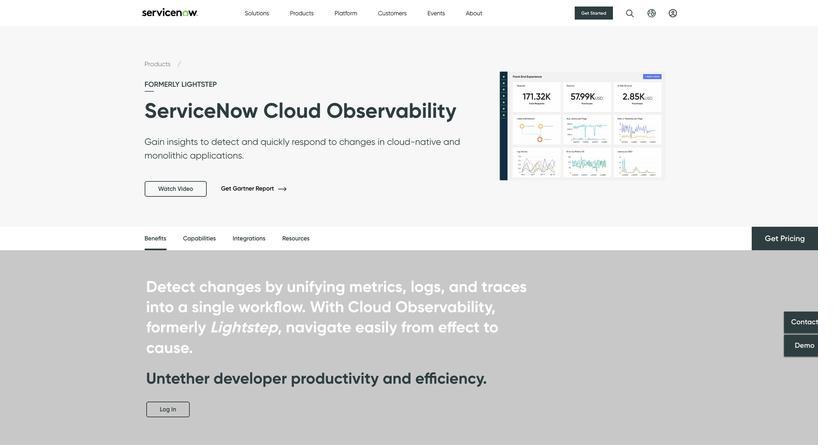 Task type: vqa. For each thing, say whether or not it's contained in the screenshot.
Get Gartner Report link
yes



Task type: locate. For each thing, give the bounding box(es) containing it.
and inside detect changes by unifying metrics, logs, and traces into a single workflow. with cloud observability, formerly
[[449, 277, 478, 297]]

resources link
[[283, 227, 310, 251]]

0 horizontal spatial get
[[221, 185, 231, 193]]

unifying
[[287, 277, 346, 297]]

0 vertical spatial changes
[[340, 136, 376, 147]]

with
[[310, 297, 344, 317]]

1 vertical spatial get
[[221, 185, 231, 193]]

1 horizontal spatial products
[[290, 10, 314, 17]]

1 vertical spatial changes
[[199, 277, 262, 297]]

to right respond
[[329, 136, 337, 147]]

get gartner report link
[[221, 185, 296, 193]]

get left pricing
[[766, 234, 779, 243]]

go to servicenow account image
[[669, 9, 677, 17]]

solutions button
[[245, 9, 269, 17]]

get complete system visibility and context at scale image
[[0, 26, 819, 227], [492, 35, 674, 217]]

0 vertical spatial get
[[582, 10, 590, 16]]

and
[[242, 136, 259, 147], [444, 136, 461, 147], [449, 277, 478, 297], [383, 369, 412, 389]]

changes up single at the bottom left of the page
[[199, 277, 262, 297]]

log
[[160, 406, 170, 414]]

workflow.
[[239, 297, 306, 317]]

changes left in
[[340, 136, 376, 147]]

products for products link
[[145, 60, 173, 68]]

observability
[[327, 98, 457, 124]]

0 horizontal spatial changes
[[199, 277, 262, 297]]

0 horizontal spatial cloud
[[264, 98, 322, 124]]

quickly
[[261, 136, 290, 147]]

lightstep
[[210, 318, 278, 337]]

logs,
[[411, 277, 445, 297]]

detect
[[146, 277, 195, 297]]

1 horizontal spatial cloud
[[348, 297, 392, 317]]

servicenow cloud observability
[[145, 98, 457, 124]]

formerly
[[145, 80, 180, 89]]

1 vertical spatial products
[[145, 60, 173, 68]]

get inside image
[[221, 185, 231, 193]]

2 horizontal spatial to
[[484, 318, 499, 337]]

platform
[[335, 10, 358, 17]]

1 vertical spatial cloud
[[348, 297, 392, 317]]

get
[[582, 10, 590, 16], [221, 185, 231, 193], [766, 234, 779, 243]]

get gartner report
[[221, 185, 276, 193]]

watch video
[[158, 186, 193, 193]]

get pricing link
[[753, 227, 819, 251]]

,
[[278, 318, 282, 337]]

get started
[[582, 10, 607, 16]]

demo link
[[778, 335, 819, 357]]

products
[[290, 10, 314, 17], [145, 60, 173, 68]]

lightstep
[[182, 80, 217, 89]]

1 horizontal spatial get
[[582, 10, 590, 16]]

to inside ", navigate easily from effect to cause."
[[484, 318, 499, 337]]

to up applications.
[[200, 136, 209, 147]]

from
[[402, 318, 435, 337]]

to right effect
[[484, 318, 499, 337]]

cloud-
[[387, 136, 416, 147]]

efficiency.
[[416, 369, 487, 389]]

log in link
[[146, 402, 190, 418]]

customers
[[378, 10, 407, 17]]

benefits
[[145, 235, 166, 242]]

1 horizontal spatial changes
[[340, 136, 376, 147]]

0 vertical spatial cloud
[[264, 98, 322, 124]]

navigate
[[286, 318, 352, 337]]

detect
[[211, 136, 239, 147]]

watch
[[158, 186, 176, 193]]

productivity
[[291, 369, 379, 389]]

cloud
[[264, 98, 322, 124], [348, 297, 392, 317]]

0 horizontal spatial to
[[200, 136, 209, 147]]

2 vertical spatial get
[[766, 234, 779, 243]]

servicenow image
[[141, 8, 199, 16]]

traces
[[482, 277, 527, 297]]

get left "gartner"
[[221, 185, 231, 193]]

get for get started
[[582, 10, 590, 16]]

2 horizontal spatial get
[[766, 234, 779, 243]]

get for get pricing
[[766, 234, 779, 243]]

0 horizontal spatial products
[[145, 60, 173, 68]]

0 vertical spatial products
[[290, 10, 314, 17]]

easily
[[356, 318, 398, 337]]

changes inside detect changes by unifying metrics, logs, and traces into a single workflow. with cloud observability, formerly
[[199, 277, 262, 297]]

servicenow
[[145, 98, 258, 124]]

changes
[[340, 136, 376, 147], [199, 277, 262, 297]]

products for the "products" popup button
[[290, 10, 314, 17]]

to
[[200, 136, 209, 147], [329, 136, 337, 147], [484, 318, 499, 337]]

cause.
[[146, 338, 193, 358]]

untether developer productivity and efficiency.
[[146, 369, 487, 389]]

get left started
[[582, 10, 590, 16]]



Task type: describe. For each thing, give the bounding box(es) containing it.
video
[[178, 186, 193, 193]]

into
[[146, 297, 174, 317]]

platform button
[[335, 9, 358, 17]]

detect changes by unifying metrics, logs, and traces into a single workflow. with cloud observability, formerly
[[146, 277, 527, 337]]

applications.
[[190, 150, 244, 161]]

changes inside the gain insights to detect and quickly respond to changes in cloud-native and monolithic applications.
[[340, 136, 376, 147]]

started
[[591, 10, 607, 16]]

get for get gartner report
[[221, 185, 231, 193]]

insights
[[167, 136, 198, 147]]

1 horizontal spatial to
[[329, 136, 337, 147]]

cloud inside detect changes by unifying metrics, logs, and traces into a single workflow. with cloud observability, formerly
[[348, 297, 392, 317]]

events button
[[428, 9, 445, 17]]

monolithic
[[145, 150, 188, 161]]

, navigate easily from effect to cause.
[[146, 318, 499, 358]]

capabilities
[[183, 235, 216, 242]]

watch video link
[[145, 181, 207, 197]]

observability,
[[396, 297, 496, 317]]

resources
[[283, 235, 310, 242]]

products button
[[290, 9, 314, 17]]

formerly
[[146, 318, 206, 337]]

formerly lightstep
[[145, 80, 217, 89]]

benefits link
[[145, 227, 166, 253]]

customers button
[[378, 9, 407, 17]]

untether
[[146, 369, 210, 389]]

solutions
[[245, 10, 269, 17]]

by
[[266, 277, 283, 297]]

get pricing
[[766, 234, 806, 243]]

gain insights to detect and quickly respond to changes in cloud-native and monolithic applications.
[[145, 136, 461, 161]]

effect
[[439, 318, 480, 337]]

respond
[[292, 136, 326, 147]]

gain
[[145, 136, 165, 147]]

capabilities link
[[183, 227, 216, 251]]

native
[[416, 136, 442, 147]]

demo
[[789, 342, 809, 350]]

get started link
[[575, 7, 613, 20]]

pricing
[[781, 234, 806, 243]]

about
[[466, 10, 483, 17]]

report
[[256, 185, 274, 193]]

events
[[428, 10, 445, 17]]

products link
[[145, 60, 173, 68]]

in
[[378, 136, 385, 147]]

log in
[[160, 406, 176, 414]]

single
[[192, 297, 235, 317]]

about button
[[466, 9, 483, 17]]

in
[[171, 406, 176, 414]]

contact
[[785, 318, 813, 327]]

cloud inside get complete system visibility and context at scale image
[[264, 98, 322, 124]]

contact link
[[778, 312, 819, 334]]

metrics,
[[350, 277, 407, 297]]

integrations
[[233, 235, 266, 242]]

a
[[178, 297, 188, 317]]

get complete system visibility and context at scale image containing servicenow cloud observability
[[0, 26, 819, 227]]

developer
[[214, 369, 287, 389]]

integrations link
[[233, 227, 266, 251]]

gartner
[[233, 185, 254, 193]]



